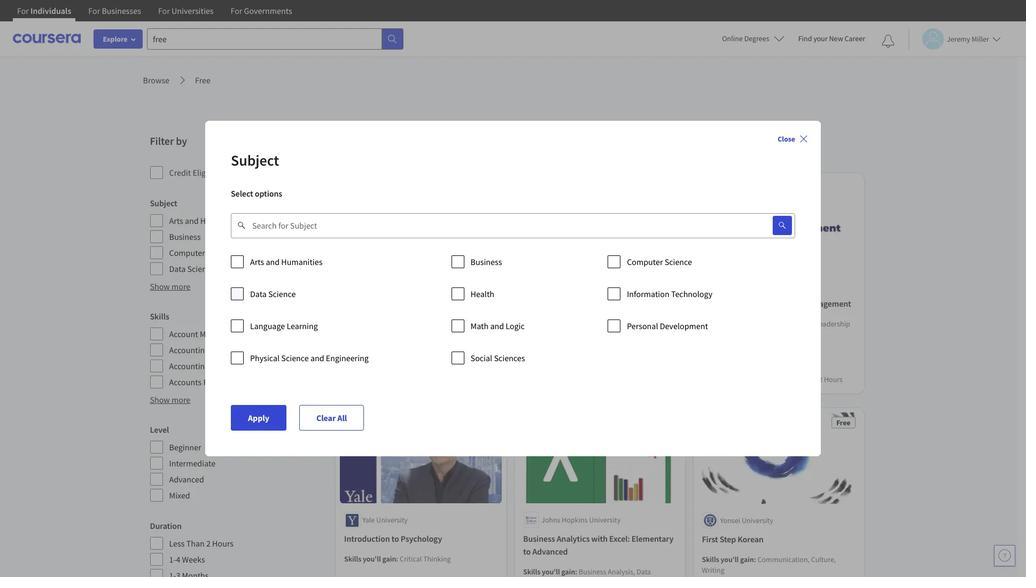 Task type: vqa. For each thing, say whether or not it's contained in the screenshot.
arts and humanities in the SUBJECT GROUP
yes



Task type: locate. For each thing, give the bounding box(es) containing it.
0 horizontal spatial leadership
[[344, 330, 378, 340]]

skills you'll gain : up writing
[[702, 555, 757, 564]]

2 more from the top
[[172, 394, 190, 405]]

0 horizontal spatial advanced
[[169, 474, 204, 485]]

0 horizontal spatial university
[[376, 516, 407, 525]]

management inside "business analysis, leadership and management"
[[715, 330, 756, 340]]

than right project
[[801, 375, 817, 384]]

skills you'll gain for risk
[[523, 319, 575, 329]]

than up weeks
[[186, 538, 205, 549]]

advanced down analytics at the bottom right of the page
[[532, 547, 567, 557]]

duration group
[[150, 519, 325, 577]]

data science
[[169, 263, 215, 274], [250, 289, 296, 299]]

0 horizontal spatial arts and humanities
[[169, 215, 242, 226]]

more
[[172, 281, 190, 292], [172, 394, 190, 405]]

personal
[[627, 321, 658, 331]]

apply
[[248, 413, 269, 423]]

computer inside subject group
[[169, 247, 205, 258]]

0 horizontal spatial microsoft
[[400, 298, 434, 309]]

show more button up account
[[150, 280, 190, 293]]

subject down credit
[[150, 198, 177, 208]]

communication, culture, writing
[[702, 555, 836, 575]]

sciences
[[494, 353, 525, 363]]

0 horizontal spatial critical
[[399, 555, 422, 564]]

humanities inside select subject options element
[[281, 257, 322, 267]]

0 horizontal spatial computer
[[169, 247, 205, 258]]

1 vertical spatial arts and humanities
[[250, 257, 322, 267]]

governments
[[244, 5, 292, 16]]

1 vertical spatial 2
[[206, 538, 210, 549]]

critical down the introduction to psychology link
[[399, 555, 422, 564]]

0 horizontal spatial humanities
[[200, 215, 242, 226]]

1 horizontal spatial less
[[786, 375, 800, 384]]

clear
[[316, 413, 336, 423]]

gain down analysis
[[740, 319, 754, 329]]

management down analysis
[[715, 330, 756, 340]]

2 horizontal spatial :
[[754, 555, 756, 564]]

show more button down accounts
[[150, 393, 190, 406]]

show up level
[[150, 394, 170, 405]]

0 horizontal spatial computer science
[[169, 247, 234, 258]]

1 horizontal spatial humanities
[[281, 257, 322, 267]]

economics,
[[558, 341, 594, 350]]

1 management, from the left
[[523, 330, 566, 340]]

to inside business analytics with excel: elementary to advanced
[[523, 547, 530, 557]]

and
[[185, 215, 199, 226], [266, 257, 280, 267], [490, 321, 504, 331], [380, 330, 392, 340], [702, 330, 714, 340], [310, 353, 324, 363], [561, 362, 573, 372], [651, 362, 663, 372], [233, 377, 247, 387]]

1 vertical spatial more
[[172, 394, 190, 405]]

close
[[778, 134, 795, 144]]

2 university from the left
[[589, 516, 620, 525]]

show up account
[[150, 281, 170, 292]]

skills group
[[150, 310, 325, 389]]

1 show more button from the top
[[150, 280, 190, 293]]

skills inside group
[[150, 311, 169, 322]]

computer
[[169, 247, 205, 258], [627, 257, 663, 267]]

1 vertical spatial show more
[[150, 394, 190, 405]]

1 horizontal spatial critical
[[595, 341, 617, 350]]

1 vertical spatial skills you'll gain :
[[523, 567, 578, 577]]

0 vertical spatial skills you'll gain :
[[702, 555, 757, 564]]

0 vertical spatial leadership
[[815, 319, 850, 329]]

management down introduction to microsoft excel link
[[393, 330, 434, 340]]

show more button
[[150, 280, 190, 293], [150, 393, 190, 406]]

less
[[786, 375, 800, 384], [169, 538, 185, 549]]

1 horizontal spatial :
[[575, 567, 577, 577]]

business inside "business analysis, leadership and management"
[[757, 319, 785, 329]]

1 vertical spatial arts
[[250, 257, 264, 267]]

less up 4
[[169, 538, 185, 549]]

for left individuals
[[17, 5, 29, 16]]

free
[[195, 75, 210, 86], [836, 418, 850, 428]]

show more up account
[[150, 281, 190, 292]]

2 horizontal spatial leadership
[[815, 319, 850, 329]]

management right process
[[803, 298, 851, 309]]

analysis, down excel:
[[607, 567, 635, 577]]

beginner
[[702, 375, 730, 384], [169, 442, 201, 453]]

1 vertical spatial advanced
[[532, 547, 567, 557]]

1 show from the top
[[150, 281, 170, 292]]

1 horizontal spatial management,
[[582, 330, 625, 340]]

1 vertical spatial hours
[[212, 538, 234, 549]]

1 more from the top
[[172, 281, 190, 292]]

show for accounts
[[150, 394, 170, 405]]

1 horizontal spatial beginner
[[702, 375, 730, 384]]

career
[[845, 34, 865, 43]]

skills you'll gain for and
[[702, 319, 754, 329]]

writing
[[702, 565, 724, 575]]

more for accounts
[[172, 394, 190, 405]]

0 horizontal spatial arts
[[169, 215, 183, 226]]

subject dialog
[[205, 121, 821, 456]]

analysis, down process
[[786, 319, 814, 329]]

1 accounting from the top
[[169, 345, 209, 355]]

for for universities
[[158, 5, 170, 16]]

for left universities
[[158, 5, 170, 16]]

1 skills you'll gain from the left
[[523, 319, 575, 329]]

skills you'll gain up the behavioral
[[523, 319, 575, 329]]

1 horizontal spatial university
[[589, 516, 620, 525]]

account management
[[169, 329, 247, 339]]

1 horizontal spatial advanced
[[532, 547, 567, 557]]

computer inside select subject options element
[[627, 257, 663, 267]]

accounting up accounts
[[169, 361, 209, 371]]

computer science inside select subject options element
[[627, 257, 692, 267]]

2 show more button from the top
[[150, 393, 190, 406]]

reviews)
[[383, 362, 410, 372]]

2 skills you'll gain from the left
[[702, 319, 754, 329]]

1 horizontal spatial ·
[[783, 375, 785, 384]]

innovation,
[[608, 351, 643, 361]]

more down accounts
[[172, 394, 190, 405]]

business inside subject group
[[169, 231, 201, 242]]

all
[[337, 413, 347, 423]]

find your new career
[[798, 34, 865, 43]]

analysis, inside the finance, investment management, risk management, banking, behavioral economics, critical thinking, decision making, financial analysis, innovation, regulations and compliance, leadership and management
[[579, 351, 606, 361]]

1 vertical spatial than
[[186, 538, 205, 549]]

search image
[[778, 221, 787, 230]]

clear all
[[316, 413, 347, 423]]

you'll down analysis
[[721, 319, 739, 329]]

2 vertical spatial leadership
[[615, 362, 650, 372]]

to for microsoft
[[391, 298, 399, 309]]

show more down accounts
[[150, 394, 190, 405]]

hours inside duration group
[[212, 538, 234, 549]]

0 horizontal spatial than
[[186, 538, 205, 549]]

business analysis, data
[[523, 567, 676, 577]]

skills you'll gain
[[523, 319, 575, 329], [702, 319, 754, 329]]

1 vertical spatial data science
[[250, 289, 296, 299]]

analysis, inside the data analysis, microsoft excel, leadership and management
[[415, 319, 443, 329]]

humanities
[[200, 215, 242, 226], [281, 257, 322, 267]]

johns
[[541, 516, 560, 525]]

· right project
[[783, 375, 785, 384]]

0 horizontal spatial beginner
[[169, 442, 201, 453]]

1 vertical spatial introduction
[[344, 534, 390, 544]]

advanced
[[169, 474, 204, 485], [532, 547, 567, 557]]

0 vertical spatial accounting
[[169, 345, 209, 355]]

0 vertical spatial advanced
[[169, 474, 204, 485]]

excel,
[[475, 319, 492, 329]]

0 horizontal spatial subject
[[150, 198, 177, 208]]

1 vertical spatial show
[[150, 394, 170, 405]]

gain down 'korean'
[[740, 555, 754, 564]]

show more button for data
[[150, 280, 190, 293]]

making,
[[523, 351, 547, 361]]

: for first step korean
[[754, 555, 756, 564]]

more for data
[[172, 281, 190, 292]]

1 horizontal spatial skills you'll gain :
[[702, 555, 757, 564]]

subject inside dialog
[[231, 151, 279, 170]]

yale
[[362, 516, 374, 525]]

microsoft down excel
[[444, 319, 473, 329]]

&
[[767, 298, 772, 309]]

university up introduction to psychology
[[376, 516, 407, 525]]

2 introduction from the top
[[344, 534, 390, 544]]

management up software
[[200, 329, 247, 339]]

show more for accounts payable and receivable
[[150, 394, 190, 405]]

0 vertical spatial show more
[[150, 281, 190, 292]]

investment
[[606, 319, 642, 329]]

engineering
[[326, 353, 369, 363]]

communication,
[[757, 555, 810, 564]]

data inside subject group
[[169, 263, 186, 274]]

skills you'll gain : for analytics
[[523, 567, 578, 577]]

0 horizontal spatial skills you'll gain
[[523, 319, 575, 329]]

1 horizontal spatial microsoft
[[444, 319, 473, 329]]

1 horizontal spatial skills you'll gain
[[702, 319, 754, 329]]

critical inside the finance, investment management, risk management, banking, behavioral economics, critical thinking, decision making, financial analysis, innovation, regulations and compliance, leadership and management
[[595, 341, 617, 350]]

analysis, inside business analysis, data
[[607, 567, 635, 577]]

management down "regulations" on the bottom of page
[[523, 373, 564, 382]]

analytics
[[556, 534, 589, 544]]

0 vertical spatial critical
[[595, 341, 617, 350]]

less right project
[[786, 375, 800, 384]]

1-4 weeks
[[169, 554, 205, 565]]

beginner up intermediate
[[169, 442, 201, 453]]

1 horizontal spatial leadership
[[615, 362, 650, 372]]

for for individuals
[[17, 5, 29, 16]]

skills you'll gain :
[[702, 555, 757, 564], [523, 567, 578, 577]]

leadership inside "business analysis, leadership and management"
[[815, 319, 850, 329]]

0 vertical spatial than
[[801, 375, 817, 384]]

beginner inside level group
[[169, 442, 201, 453]]

leadership inside the data analysis, microsoft excel, leadership and management
[[344, 330, 378, 340]]

management
[[803, 298, 851, 309], [200, 329, 247, 339], [393, 330, 434, 340], [715, 330, 756, 340], [523, 373, 564, 382]]

1 vertical spatial less
[[169, 538, 185, 549]]

skills you'll gain : down analytics at the bottom right of the page
[[523, 567, 578, 577]]

1 vertical spatial beginner
[[169, 442, 201, 453]]

2 accounting from the top
[[169, 361, 209, 371]]

level group
[[150, 423, 325, 502]]

show for data
[[150, 281, 170, 292]]

0 vertical spatial introduction
[[344, 298, 390, 309]]

analysis, up compliance,
[[579, 351, 606, 361]]

0 vertical spatial to
[[391, 298, 399, 309]]

1 vertical spatial leadership
[[344, 330, 378, 340]]

and inside the data analysis, microsoft excel, leadership and management
[[380, 330, 392, 340]]

business analysis & process management
[[702, 298, 851, 309]]

analysis, inside "business analysis, leadership and management"
[[786, 319, 814, 329]]

arts and humanities inside select subject options element
[[250, 257, 322, 267]]

microsoft inside the data analysis, microsoft excel, leadership and management
[[444, 319, 473, 329]]

introduction for introduction to microsoft excel
[[344, 298, 390, 309]]

2 show from the top
[[150, 394, 170, 405]]

0 horizontal spatial management,
[[523, 330, 566, 340]]

development
[[660, 321, 708, 331]]

business for business analysis, leadership and management
[[757, 319, 785, 329]]

2 for from the left
[[88, 5, 100, 16]]

critical up innovation, on the right bottom
[[595, 341, 617, 350]]

1 horizontal spatial subject
[[231, 151, 279, 170]]

: down 'korean'
[[754, 555, 756, 564]]

2 vertical spatial to
[[523, 547, 530, 557]]

subject up select options
[[231, 151, 279, 170]]

management, up the behavioral
[[523, 330, 566, 340]]

find
[[798, 34, 812, 43]]

0 vertical spatial more
[[172, 281, 190, 292]]

4 for from the left
[[231, 5, 242, 16]]

1 horizontal spatial hours
[[824, 375, 842, 384]]

1 vertical spatial humanities
[[281, 257, 322, 267]]

0 vertical spatial show more button
[[150, 280, 190, 293]]

0 horizontal spatial :
[[396, 555, 398, 564]]

microsoft up the data analysis, microsoft excel, leadership and management at the left
[[400, 298, 434, 309]]

thinking,
[[619, 341, 648, 350]]

1 horizontal spatial data science
[[250, 289, 296, 299]]

0 horizontal spatial data science
[[169, 263, 215, 274]]

university up 'korean'
[[742, 516, 773, 525]]

you'll down introduction to psychology
[[363, 555, 381, 564]]

leadership inside the finance, investment management, risk management, banking, behavioral economics, critical thinking, decision making, financial analysis, innovation, regulations and compliance, leadership and management
[[615, 362, 650, 372]]

1 vertical spatial to
[[391, 534, 399, 544]]

0 vertical spatial show
[[150, 281, 170, 292]]

for left businesses
[[88, 5, 100, 16]]

: down introduction to psychology
[[396, 555, 398, 564]]

subject group
[[150, 197, 325, 276]]

0 horizontal spatial ·
[[732, 375, 733, 384]]

to
[[391, 298, 399, 309], [391, 534, 399, 544], [523, 547, 530, 557]]

language
[[250, 321, 285, 331]]

1 university from the left
[[376, 516, 407, 525]]

0 vertical spatial subject
[[231, 151, 279, 170]]

business inside business analysis, data
[[578, 567, 606, 577]]

0 vertical spatial microsoft
[[400, 298, 434, 309]]

1 horizontal spatial computer
[[627, 257, 663, 267]]

business inside 'link'
[[702, 298, 734, 309]]

computer science inside subject group
[[169, 247, 234, 258]]

you'll up writing
[[721, 555, 739, 564]]

first step korean
[[702, 534, 764, 544]]

elementary
[[631, 534, 673, 544]]

0 horizontal spatial skills you'll gain :
[[523, 567, 578, 577]]

3 for from the left
[[158, 5, 170, 16]]

2 management, from the left
[[582, 330, 625, 340]]

1 vertical spatial show more button
[[150, 393, 190, 406]]

0 vertical spatial 2
[[818, 375, 822, 384]]

new
[[829, 34, 843, 43]]

analysis, down introduction to microsoft excel link
[[415, 319, 443, 329]]

technology
[[671, 289, 712, 299]]

0 vertical spatial beginner
[[702, 375, 730, 384]]

filter
[[150, 134, 174, 147]]

2 · from the left
[[783, 375, 785, 384]]

gain down introduction to psychology
[[382, 555, 396, 564]]

None search field
[[147, 28, 403, 49]]

for left governments
[[231, 5, 242, 16]]

1 horizontal spatial computer science
[[627, 257, 692, 267]]

1 vertical spatial accounting
[[169, 361, 209, 371]]

analysis, for microsoft
[[415, 319, 443, 329]]

your
[[813, 34, 828, 43]]

business inside business analytics with excel: elementary to advanced
[[523, 534, 555, 544]]

filter by
[[150, 134, 187, 147]]

culture,
[[811, 555, 836, 564]]

· left guided at the bottom right of page
[[732, 375, 733, 384]]

0 vertical spatial humanities
[[200, 215, 242, 226]]

hopkins
[[561, 516, 587, 525]]

advanced down intermediate
[[169, 474, 204, 485]]

apply button
[[231, 405, 286, 431]]

1 horizontal spatial arts
[[250, 257, 264, 267]]

0 horizontal spatial less
[[169, 538, 185, 549]]

0 vertical spatial arts and humanities
[[169, 215, 242, 226]]

2 show more from the top
[[150, 394, 190, 405]]

analysis, for data
[[607, 567, 635, 577]]

microsoft
[[400, 298, 434, 309], [444, 319, 473, 329]]

university up with
[[589, 516, 620, 525]]

software
[[211, 361, 243, 371]]

Search by keyword search field
[[252, 213, 747, 238]]

skills you'll gain : for step
[[702, 555, 757, 564]]

0 horizontal spatial hours
[[212, 538, 234, 549]]

3 university from the left
[[742, 516, 773, 525]]

thinking
[[423, 555, 450, 564]]

0 vertical spatial arts
[[169, 215, 183, 226]]

0 vertical spatial free
[[195, 75, 210, 86]]

1 vertical spatial subject
[[150, 198, 177, 208]]

university for introduction
[[376, 516, 407, 525]]

1 vertical spatial free
[[836, 418, 850, 428]]

1 for from the left
[[17, 5, 29, 16]]

excel:
[[609, 534, 630, 544]]

1 horizontal spatial arts and humanities
[[250, 257, 322, 267]]

accounting down account
[[169, 345, 209, 355]]

1 vertical spatial critical
[[399, 555, 422, 564]]

0 vertical spatial data science
[[169, 263, 215, 274]]

: down analytics at the bottom right of the page
[[575, 567, 577, 577]]

beginner left guided at the bottom right of page
[[702, 375, 730, 384]]

more up account
[[172, 281, 190, 292]]

1-
[[169, 554, 176, 565]]

university
[[376, 516, 407, 525], [589, 516, 620, 525], [742, 516, 773, 525]]

universities
[[172, 5, 213, 16]]

data science inside subject group
[[169, 263, 215, 274]]

0 horizontal spatial 2
[[206, 538, 210, 549]]

for for businesses
[[88, 5, 100, 16]]

skills you'll gain down analysis
[[702, 319, 754, 329]]

skills you'll gain : critical thinking
[[344, 555, 450, 564]]

data science inside select subject options element
[[250, 289, 296, 299]]

business
[[169, 231, 201, 242], [471, 257, 502, 267], [702, 298, 734, 309], [757, 319, 785, 329], [523, 534, 555, 544], [578, 567, 606, 577]]

business inside select subject options element
[[471, 257, 502, 267]]

intermediate
[[169, 458, 215, 469]]

finance, investment management, risk management, banking, behavioral economics, critical thinking, decision making, financial analysis, innovation, regulations and compliance, leadership and management
[[523, 319, 676, 382]]

for for governments
[[231, 5, 242, 16]]

1 introduction from the top
[[344, 298, 390, 309]]

business analytics with excel: elementary to advanced link
[[523, 533, 676, 558]]

for
[[17, 5, 29, 16], [88, 5, 100, 16], [158, 5, 170, 16], [231, 5, 242, 16]]

management inside the finance, investment management, risk management, banking, behavioral economics, critical thinking, decision making, financial analysis, innovation, regulations and compliance, leadership and management
[[523, 373, 564, 382]]

1 show more from the top
[[150, 281, 190, 292]]

: for business analytics with excel: elementary to advanced
[[575, 567, 577, 577]]

2 horizontal spatial university
[[742, 516, 773, 525]]

business for business analytics with excel: elementary to advanced
[[523, 534, 555, 544]]

1 vertical spatial microsoft
[[444, 319, 473, 329]]

management, down finance,
[[582, 330, 625, 340]]

for governments
[[231, 5, 292, 16]]



Task type: describe. For each thing, give the bounding box(es) containing it.
logic
[[506, 321, 525, 331]]

introduction to microsoft excel
[[344, 298, 454, 309]]

individuals
[[31, 5, 71, 16]]

accounting for accounting
[[169, 345, 209, 355]]

accounts payable and receivable
[[169, 377, 287, 387]]

management inside the data analysis, microsoft excel, leadership and management
[[393, 330, 434, 340]]

advanced inside business analytics with excel: elementary to advanced
[[532, 547, 567, 557]]

show more button for accounts
[[150, 393, 190, 406]]

learning
[[287, 321, 318, 331]]

first
[[702, 534, 718, 544]]

close button
[[773, 129, 812, 149]]

duration
[[150, 520, 182, 531]]

0 vertical spatial less
[[786, 375, 800, 384]]

math and logic
[[471, 321, 525, 331]]

by
[[176, 134, 187, 147]]

payable
[[203, 377, 231, 387]]

gain down analytics at the bottom right of the page
[[561, 567, 575, 577]]

microsoft for analysis,
[[444, 319, 473, 329]]

subject inside group
[[150, 198, 177, 208]]

arts and humanities inside subject group
[[169, 215, 242, 226]]

less inside duration group
[[169, 538, 185, 549]]

and inside subject group
[[185, 215, 199, 226]]

2 inside duration group
[[206, 538, 210, 549]]

yonsei university
[[720, 516, 773, 525]]

select
[[231, 188, 253, 199]]

information
[[627, 289, 669, 299]]

show more for data science
[[150, 281, 190, 292]]

4
[[176, 554, 180, 565]]

select options
[[231, 188, 282, 199]]

behavioral
[[523, 341, 556, 350]]

for individuals
[[17, 5, 71, 16]]

help center image
[[998, 549, 1011, 562]]

4.6
[[355, 362, 365, 372]]

banner navigation
[[9, 0, 301, 29]]

data analysis, microsoft excel, leadership and management
[[344, 319, 492, 340]]

1 horizontal spatial than
[[801, 375, 817, 384]]

introduction to psychology
[[344, 534, 442, 544]]

data inside business analysis, data
[[636, 567, 651, 577]]

advanced inside level group
[[169, 474, 204, 485]]

information technology
[[627, 289, 712, 299]]

1 · from the left
[[732, 375, 733, 384]]

risk
[[567, 330, 580, 340]]

analysis
[[735, 298, 765, 309]]

math
[[471, 321, 489, 331]]

business for business analysis, data
[[578, 567, 606, 577]]

microsoft for to
[[400, 298, 434, 309]]

beginner for beginner · guided project · less than 2 hours
[[702, 375, 730, 384]]

physical
[[250, 353, 280, 363]]

decision
[[649, 341, 676, 350]]

humanities inside subject group
[[200, 215, 242, 226]]

credit
[[169, 167, 191, 178]]

to for psychology
[[391, 534, 399, 544]]

beginner · guided project · less than 2 hours
[[702, 375, 842, 384]]

compliance,
[[575, 362, 614, 372]]

for universities
[[158, 5, 213, 16]]

and inside skills group
[[233, 377, 247, 387]]

management inside skills group
[[200, 329, 247, 339]]

johns hopkins university
[[541, 516, 620, 525]]

project
[[759, 375, 781, 384]]

1 horizontal spatial free
[[836, 418, 850, 428]]

yale university
[[362, 516, 407, 525]]

social sciences
[[471, 353, 525, 363]]

data inside the data analysis, microsoft excel, leadership and management
[[399, 319, 414, 329]]

options
[[255, 188, 282, 199]]

arts inside subject group
[[169, 215, 183, 226]]

find your new career link
[[793, 32, 870, 45]]

financial
[[549, 351, 577, 361]]

introduction for introduction to psychology
[[344, 534, 390, 544]]

process
[[774, 298, 802, 309]]

accounting software
[[169, 361, 243, 371]]

korean
[[738, 534, 764, 544]]

receivable
[[248, 377, 287, 387]]

with
[[591, 534, 607, 544]]

1 horizontal spatial 2
[[818, 375, 822, 384]]

analysis, for leadership
[[786, 319, 814, 329]]

personal development
[[627, 321, 708, 331]]

credit eligible
[[169, 167, 219, 178]]

show notifications image
[[882, 35, 895, 48]]

data inside select subject options element
[[250, 289, 267, 299]]

business analysis & process management link
[[702, 297, 855, 310]]

weeks
[[182, 554, 205, 565]]

accounts
[[169, 377, 202, 387]]

beginner for beginner
[[169, 442, 201, 453]]

(3.7k
[[367, 362, 382, 372]]

0 horizontal spatial free
[[195, 75, 210, 86]]

than inside duration group
[[186, 538, 205, 549]]

you'll up the behavioral
[[542, 319, 560, 329]]

browse
[[143, 75, 169, 86]]

physical science and engineering
[[250, 353, 369, 363]]

businesses
[[102, 5, 141, 16]]

clear all button
[[299, 405, 364, 431]]

social
[[471, 353, 492, 363]]

business analytics with excel: elementary to advanced
[[523, 534, 673, 557]]

account
[[169, 329, 198, 339]]

business analysis, leadership and management
[[702, 319, 850, 340]]

guided
[[735, 375, 757, 384]]

select subject options element
[[231, 251, 795, 379]]

business for business analysis & process management
[[702, 298, 734, 309]]

university for first
[[742, 516, 773, 525]]

0 vertical spatial hours
[[824, 375, 842, 384]]

management inside 'link'
[[803, 298, 851, 309]]

mixed
[[169, 490, 190, 501]]

psychology
[[400, 534, 442, 544]]

arts inside select subject options element
[[250, 257, 264, 267]]

you'll down analytics at the bottom right of the page
[[542, 567, 560, 577]]

gain up risk
[[561, 319, 575, 329]]

banking,
[[626, 330, 654, 340]]

coursera image
[[13, 30, 81, 47]]

accounting for accounting software
[[169, 361, 209, 371]]

4.6 (3.7k reviews)
[[355, 362, 410, 372]]

and inside "business analysis, leadership and management"
[[702, 330, 714, 340]]

level
[[150, 424, 169, 435]]

step
[[720, 534, 736, 544]]

health
[[471, 289, 494, 299]]



